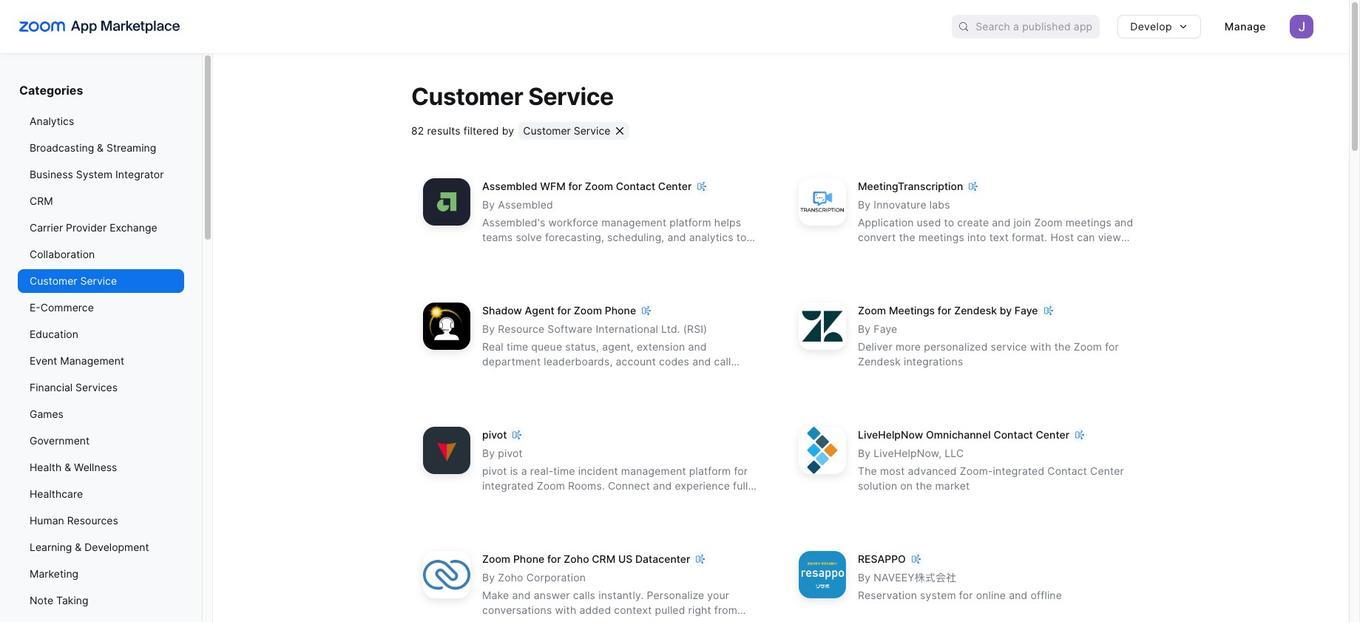 Task type: describe. For each thing, give the bounding box(es) containing it.
wellness
[[74, 461, 117, 474]]

management inside by pivot pivot is a real-time incident management platform for integrated zoom rooms. connect and experience full visibility to deliver proactive support.
[[621, 465, 687, 478]]

zoom inside by innovature labs application used to create and join zoom meetings and convert the meetings into text format. host can view and download both video and text files.
[[1035, 216, 1063, 229]]

business
[[30, 168, 73, 181]]

& for broadcasting
[[97, 141, 104, 154]]

marketing
[[30, 568, 79, 580]]

queue
[[532, 341, 563, 353]]

faye inside by faye deliver more personalized service with the zoom for zendesk integrations
[[874, 323, 898, 335]]

business system integrator link
[[18, 163, 184, 186]]

with inside by faye deliver more personalized service with the zoom for zendesk integrations
[[1031, 341, 1052, 353]]

agent,
[[602, 341, 634, 353]]

0 vertical spatial phone
[[605, 304, 636, 317]]

innovature
[[874, 199, 927, 211]]

is
[[510, 465, 518, 478]]

experiences
[[552, 246, 613, 259]]

market
[[936, 480, 970, 492]]

time inside by resource software international ltd. (rsi) real time queue status, agent, extension and department leaderboards, account codes and call disposition.
[[507, 341, 529, 353]]

develop
[[1131, 20, 1173, 33]]

health
[[30, 461, 62, 474]]

disposition.
[[482, 370, 540, 383]]

analytics
[[689, 231, 734, 244]]

their
[[633, 246, 656, 259]]

center inside by livehelpnow, llc the most advanced zoom-integrated contact center solution on the market
[[1091, 465, 1125, 478]]

by for by innovature labs application used to create and join zoom meetings and convert the meetings into text format. host can view and download both video and text files.
[[858, 199, 871, 211]]

collaboration link
[[18, 243, 184, 266]]

leaderboards,
[[544, 355, 613, 368]]

1 vertical spatial zoho
[[498, 571, 524, 584]]

to inside by innovature labs application used to create and join zoom meetings and convert the meetings into text format. host can view and download both video and text files.
[[945, 216, 955, 229]]

personalize
[[647, 589, 705, 602]]

used
[[917, 216, 942, 229]]

customer service for customer service link
[[30, 275, 117, 287]]

0 vertical spatial contact
[[616, 180, 656, 193]]

by zoho corporation make and answer calls instantly. personalize your conversations with added context pulled right from zoho
[[482, 571, 738, 622]]

scheduling,
[[608, 231, 665, 244]]

note
[[30, 594, 53, 607]]

government link
[[18, 429, 184, 453]]

health & wellness
[[30, 461, 117, 474]]

1 vertical spatial contact
[[994, 429, 1034, 441]]

and inside by zoho corporation make and answer calls instantly. personalize your conversations with added context pulled right from zoho
[[512, 589, 531, 602]]

collaboration
[[30, 248, 95, 260]]

codes
[[659, 355, 690, 368]]

healthcare link
[[18, 482, 184, 506]]

management
[[60, 354, 124, 367]]

0 vertical spatial zendesk
[[955, 304, 997, 317]]

1 horizontal spatial faye
[[1015, 304, 1039, 317]]

human
[[30, 514, 64, 527]]

search a published app element
[[952, 15, 1100, 38]]

customer for 'customer service' button
[[523, 125, 571, 137]]

business system integrator
[[30, 168, 164, 181]]

1 vertical spatial center
[[1036, 429, 1070, 441]]

zendesk inside by faye deliver more personalized service with the zoom for zendesk integrations
[[858, 355, 901, 368]]

by naveey株式会社 reservation system for online and offline
[[858, 571, 1063, 602]]

streaming
[[107, 141, 156, 154]]

labs
[[930, 199, 951, 211]]

with inside by zoho corporation make and answer calls instantly. personalize your conversations with added context pulled right from zoho
[[555, 604, 577, 617]]

call
[[714, 355, 731, 368]]

0 vertical spatial customer service
[[411, 82, 614, 111]]

the
[[858, 465, 878, 478]]

view
[[1099, 231, 1122, 244]]

video
[[958, 246, 985, 259]]

and down convert
[[858, 246, 877, 259]]

service for 'customer service' button
[[574, 125, 611, 137]]

system
[[921, 589, 957, 602]]

livehelpnow,
[[874, 447, 942, 460]]

download
[[880, 246, 929, 259]]

real
[[482, 341, 504, 353]]

broadcasting & streaming
[[30, 141, 156, 154]]

solution
[[858, 480, 898, 492]]

crm link
[[18, 189, 184, 213]]

personalized
[[924, 341, 988, 353]]

by for by naveey株式会社 reservation system for online and offline
[[858, 571, 871, 584]]

and inside by naveey株式会社 reservation system for online and offline
[[1009, 589, 1028, 602]]

integrated inside by pivot pivot is a real-time incident management platform for integrated zoom rooms. connect and experience full visibility to deliver proactive support.
[[482, 480, 534, 492]]

human resources link
[[18, 509, 184, 533]]

conversations
[[482, 604, 552, 617]]

advanced
[[908, 465, 957, 478]]

incident
[[578, 465, 618, 478]]

llc
[[945, 447, 964, 460]]

games
[[30, 408, 64, 420]]

for inside by naveey株式会社 reservation system for online and offline
[[960, 589, 974, 602]]

manage button
[[1213, 15, 1279, 38]]

0 horizontal spatial center
[[658, 180, 692, 193]]

provide
[[482, 246, 520, 259]]

1 horizontal spatial meetings
[[1066, 216, 1112, 229]]

to inside by pivot pivot is a real-time incident management platform for integrated zoom rooms. connect and experience full visibility to deliver proactive support.
[[526, 495, 536, 507]]

1 vertical spatial pivot
[[498, 447, 523, 460]]

zoom meetings for zendesk by faye
[[858, 304, 1039, 317]]

into
[[968, 231, 987, 244]]

by for by faye deliver more personalized service with the zoom for zendesk integrations
[[858, 323, 871, 335]]

status,
[[566, 341, 599, 353]]

event
[[30, 354, 57, 367]]

management inside by assembled assembled's workforce management platform helps teams solve forecasting, scheduling, and analytics to provide great experiences for their customers.
[[602, 216, 667, 229]]

0 horizontal spatial phone
[[513, 553, 545, 566]]

integrations
[[904, 355, 964, 368]]

banner containing develop
[[0, 0, 1350, 53]]

rooms.
[[568, 480, 605, 492]]

1 vertical spatial meetings
[[919, 231, 965, 244]]

reservation
[[858, 589, 918, 602]]

added
[[580, 604, 611, 617]]

service
[[991, 341, 1028, 353]]

meetingtranscription
[[858, 180, 964, 193]]

by faye deliver more personalized service with the zoom for zendesk integrations
[[858, 323, 1120, 368]]

time inside by pivot pivot is a real-time incident management platform for integrated zoom rooms. connect and experience full visibility to deliver proactive support.
[[554, 465, 575, 478]]

carrier provider exchange link
[[18, 216, 184, 240]]

solve
[[516, 231, 542, 244]]

for inside by assembled assembled's workforce management platform helps teams solve forecasting, scheduling, and analytics to provide great experiences for their customers.
[[616, 246, 630, 259]]

analytics link
[[18, 110, 184, 133]]

results
[[427, 125, 461, 137]]

2 vertical spatial zoho
[[482, 619, 508, 622]]

livehelpnow
[[858, 429, 924, 441]]

1 horizontal spatial by
[[1000, 304, 1012, 317]]

teams
[[482, 231, 513, 244]]



Task type: locate. For each thing, give the bounding box(es) containing it.
by up make
[[482, 571, 495, 584]]

with
[[1031, 341, 1052, 353], [555, 604, 577, 617]]

platform
[[670, 216, 712, 229], [690, 465, 731, 478]]

Search text field
[[976, 16, 1100, 37]]

by inside by resource software international ltd. (rsi) real time queue status, agent, extension and department leaderboards, account codes and call disposition.
[[482, 323, 495, 335]]

0 horizontal spatial contact
[[616, 180, 656, 193]]

meetings up can
[[1066, 216, 1112, 229]]

0 horizontal spatial text
[[990, 231, 1009, 244]]

zoom-
[[960, 465, 993, 478]]

service for customer service link
[[80, 275, 117, 287]]

1 vertical spatial to
[[737, 231, 747, 244]]

e-
[[30, 301, 41, 314]]

and left 'call'
[[693, 355, 711, 368]]

by inside by assembled assembled's workforce management platform helps teams solve forecasting, scheduling, and analytics to provide great experiences for their customers.
[[482, 199, 495, 211]]

by inside by innovature labs application used to create and join zoom meetings and convert the meetings into text format. host can view and download both video and text files.
[[858, 199, 871, 211]]

1 vertical spatial customer service
[[523, 125, 611, 137]]

1 horizontal spatial integrated
[[993, 465, 1045, 478]]

livehelpnow omnichannel contact center
[[858, 429, 1070, 441]]

platform up experience
[[690, 465, 731, 478]]

datacenter
[[636, 553, 691, 566]]

customers.
[[659, 246, 714, 259]]

time up department
[[507, 341, 529, 353]]

0 vertical spatial assembled
[[482, 180, 538, 193]]

service up assembled wfm for zoom contact center
[[574, 125, 611, 137]]

by for by zoho corporation make and answer calls instantly. personalize your conversations with added context pulled right from zoho
[[482, 571, 495, 584]]

carrier
[[30, 221, 63, 234]]

by for by livehelpnow, llc the most advanced zoom-integrated contact center solution on the market
[[858, 447, 871, 460]]

by up application
[[858, 199, 871, 211]]

1 vertical spatial assembled
[[498, 199, 553, 211]]

customer service for 'customer service' button
[[523, 125, 611, 137]]

by right filtered
[[502, 125, 514, 137]]

by inside by livehelpnow, llc the most advanced zoom-integrated contact center solution on the market
[[858, 447, 871, 460]]

2 vertical spatial customer service
[[30, 275, 117, 287]]

to down 'helps'
[[737, 231, 747, 244]]

0 horizontal spatial &
[[65, 461, 71, 474]]

application
[[858, 216, 914, 229]]

and right video
[[988, 246, 1007, 259]]

the inside by faye deliver more personalized service with the zoom for zendesk integrations
[[1055, 341, 1071, 353]]

naveey株式会社
[[874, 571, 957, 584]]

contact inside by livehelpnow, llc the most advanced zoom-integrated contact center solution on the market
[[1048, 465, 1088, 478]]

from
[[715, 604, 738, 617]]

integrated up visibility
[[482, 480, 534, 492]]

0 vertical spatial &
[[97, 141, 104, 154]]

helps
[[715, 216, 742, 229]]

by for by resource software international ltd. (rsi) real time queue status, agent, extension and department leaderboards, account codes and call disposition.
[[482, 323, 495, 335]]

1 horizontal spatial &
[[75, 541, 82, 554]]

integrated down livehelpnow omnichannel contact center
[[993, 465, 1045, 478]]

for
[[569, 180, 582, 193], [616, 246, 630, 259], [558, 304, 571, 317], [938, 304, 952, 317], [1106, 341, 1120, 353], [734, 465, 748, 478], [548, 553, 561, 566], [960, 589, 974, 602]]

note taking link
[[18, 589, 184, 613]]

forecasting,
[[545, 231, 605, 244]]

zendesk up by faye deliver more personalized service with the zoom for zendesk integrations
[[955, 304, 997, 317]]

0 horizontal spatial zendesk
[[858, 355, 901, 368]]

platform inside by pivot pivot is a real-time incident management platform for integrated zoom rooms. connect and experience full visibility to deliver proactive support.
[[690, 465, 731, 478]]

and up support.
[[653, 480, 672, 492]]

the right service
[[1055, 341, 1071, 353]]

0 vertical spatial center
[[658, 180, 692, 193]]

1 vertical spatial crm
[[592, 553, 616, 566]]

1 vertical spatial faye
[[874, 323, 898, 335]]

82
[[411, 125, 424, 137]]

text
[[990, 231, 1009, 244], [1010, 246, 1029, 259]]

customer inside button
[[523, 125, 571, 137]]

meetings
[[889, 304, 935, 317]]

2 horizontal spatial contact
[[1048, 465, 1088, 478]]

& inside 'health & wellness' link
[[65, 461, 71, 474]]

1 vertical spatial time
[[554, 465, 575, 478]]

2 vertical spatial customer
[[30, 275, 77, 287]]

2 vertical spatial to
[[526, 495, 536, 507]]

shadow
[[482, 304, 522, 317]]

customer up wfm
[[523, 125, 571, 137]]

by up service
[[1000, 304, 1012, 317]]

zoom
[[585, 180, 613, 193], [1035, 216, 1063, 229], [574, 304, 602, 317], [858, 304, 887, 317], [1074, 341, 1103, 353], [537, 480, 565, 492], [482, 553, 511, 566]]

zoho down conversations
[[482, 619, 508, 622]]

your
[[708, 589, 730, 602]]

broadcasting
[[30, 141, 94, 154]]

0 vertical spatial by
[[502, 125, 514, 137]]

0 vertical spatial faye
[[1015, 304, 1039, 317]]

0 vertical spatial platform
[[670, 216, 712, 229]]

2 horizontal spatial the
[[1055, 341, 1071, 353]]

1 horizontal spatial center
[[1036, 429, 1070, 441]]

0 vertical spatial text
[[990, 231, 1009, 244]]

international
[[596, 323, 659, 335]]

text down the "format."
[[1010, 246, 1029, 259]]

1 vertical spatial platform
[[690, 465, 731, 478]]

2 vertical spatial the
[[916, 480, 933, 492]]

0 horizontal spatial the
[[900, 231, 916, 244]]

time up rooms.
[[554, 465, 575, 478]]

analytics
[[30, 115, 74, 127]]

proactive
[[576, 495, 622, 507]]

banner
[[0, 0, 1350, 53]]

exchange
[[110, 221, 157, 234]]

1 horizontal spatial to
[[737, 231, 747, 244]]

by up real
[[482, 323, 495, 335]]

& right health
[[65, 461, 71, 474]]

& for health
[[65, 461, 71, 474]]

1 horizontal spatial time
[[554, 465, 575, 478]]

0 horizontal spatial to
[[526, 495, 536, 507]]

to down labs
[[945, 216, 955, 229]]

management up connect
[[621, 465, 687, 478]]

omnichannel
[[926, 429, 991, 441]]

service inside button
[[574, 125, 611, 137]]

2 vertical spatial service
[[80, 275, 117, 287]]

phone up international
[[605, 304, 636, 317]]

shadow agent for zoom phone
[[482, 304, 636, 317]]

a
[[521, 465, 527, 478]]

assembled inside by assembled assembled's workforce management platform helps teams solve forecasting, scheduling, and analytics to provide great experiences for their customers.
[[498, 199, 553, 211]]

pivot up is
[[498, 447, 523, 460]]

2 horizontal spatial to
[[945, 216, 955, 229]]

1 horizontal spatial zendesk
[[955, 304, 997, 317]]

pivot down disposition.
[[482, 429, 507, 441]]

0 horizontal spatial by
[[502, 125, 514, 137]]

1 horizontal spatial phone
[[605, 304, 636, 317]]

0 horizontal spatial with
[[555, 604, 577, 617]]

corporation
[[527, 571, 586, 584]]

assembled
[[482, 180, 538, 193], [498, 199, 553, 211]]

department
[[482, 355, 541, 368]]

the inside by innovature labs application used to create and join zoom meetings and convert the meetings into text format. host can view and download both video and text files.
[[900, 231, 916, 244]]

management up scheduling,
[[602, 216, 667, 229]]

human resources
[[30, 514, 118, 527]]

zoom inside by faye deliver more personalized service with the zoom for zendesk integrations
[[1074, 341, 1103, 353]]

integrated inside by livehelpnow, llc the most advanced zoom-integrated contact center solution on the market
[[993, 465, 1045, 478]]

1 horizontal spatial with
[[1031, 341, 1052, 353]]

customer service up wfm
[[523, 125, 611, 137]]

deliver
[[539, 495, 573, 507]]

2 vertical spatial pivot
[[482, 465, 507, 478]]

pivot left is
[[482, 465, 507, 478]]

by inside by naveey株式会社 reservation system for online and offline
[[858, 571, 871, 584]]

zoho up corporation
[[564, 553, 589, 566]]

resource
[[498, 323, 545, 335]]

0 vertical spatial management
[[602, 216, 667, 229]]

the up download
[[900, 231, 916, 244]]

and
[[993, 216, 1011, 229], [1115, 216, 1134, 229], [668, 231, 686, 244], [858, 246, 877, 259], [988, 246, 1007, 259], [688, 341, 707, 353], [693, 355, 711, 368], [653, 480, 672, 492], [512, 589, 531, 602], [1009, 589, 1028, 602]]

2 horizontal spatial &
[[97, 141, 104, 154]]

0 vertical spatial meetings
[[1066, 216, 1112, 229]]

customer service inside button
[[523, 125, 611, 137]]

0 horizontal spatial crm
[[30, 195, 53, 207]]

platform up analytics
[[670, 216, 712, 229]]

filtered
[[464, 125, 499, 137]]

customer up e-commerce
[[30, 275, 77, 287]]

education
[[30, 328, 78, 340]]

service up 'customer service' button
[[528, 82, 614, 111]]

zoom inside by pivot pivot is a real-time incident management platform for integrated zoom rooms. connect and experience full visibility to deliver proactive support.
[[537, 480, 565, 492]]

1 horizontal spatial contact
[[994, 429, 1034, 441]]

0 vertical spatial pivot
[[482, 429, 507, 441]]

and up conversations
[[512, 589, 531, 602]]

instantly.
[[599, 589, 644, 602]]

by for by pivot pivot is a real-time incident management platform for integrated zoom rooms. connect and experience full visibility to deliver proactive support.
[[482, 447, 495, 460]]

resources
[[67, 514, 118, 527]]

faye
[[1015, 304, 1039, 317], [874, 323, 898, 335]]

carrier provider exchange
[[30, 221, 157, 234]]

host
[[1051, 231, 1075, 244]]

financial services
[[30, 381, 118, 394]]

faye up service
[[1015, 304, 1039, 317]]

by resource software international ltd. (rsi) real time queue status, agent, extension and department leaderboards, account codes and call disposition.
[[482, 323, 731, 383]]

2 vertical spatial center
[[1091, 465, 1125, 478]]

by
[[482, 199, 495, 211], [858, 199, 871, 211], [482, 323, 495, 335], [858, 323, 871, 335], [482, 447, 495, 460], [858, 447, 871, 460], [482, 571, 495, 584], [858, 571, 871, 584]]

system
[[76, 168, 113, 181]]

zoho up make
[[498, 571, 524, 584]]

develop button
[[1118, 15, 1202, 38]]

0 vertical spatial zoho
[[564, 553, 589, 566]]

82 results filtered by
[[411, 125, 514, 137]]

customer for customer service link
[[30, 275, 77, 287]]

by for by assembled assembled's workforce management platform helps teams solve forecasting, scheduling, and analytics to provide great experiences for their customers.
[[482, 199, 495, 211]]

1 vertical spatial with
[[555, 604, 577, 617]]

by inside by zoho corporation make and answer calls instantly. personalize your conversations with added context pulled right from zoho
[[482, 571, 495, 584]]

1 horizontal spatial the
[[916, 480, 933, 492]]

0 vertical spatial with
[[1031, 341, 1052, 353]]

1 vertical spatial &
[[65, 461, 71, 474]]

by up assembled's
[[482, 199, 495, 211]]

by inside by pivot pivot is a real-time incident management platform for integrated zoom rooms. connect and experience full visibility to deliver proactive support.
[[482, 447, 495, 460]]

& inside learning & development link
[[75, 541, 82, 554]]

event management
[[30, 354, 124, 367]]

0 horizontal spatial faye
[[874, 323, 898, 335]]

phone up corporation
[[513, 553, 545, 566]]

and right online
[[1009, 589, 1028, 602]]

pulled
[[655, 604, 686, 617]]

and inside by assembled assembled's workforce management platform helps teams solve forecasting, scheduling, and analytics to provide great experiences for their customers.
[[668, 231, 686, 244]]

connect
[[608, 480, 650, 492]]

e-commerce link
[[18, 296, 184, 320]]

by innovature labs application used to create and join zoom meetings and convert the meetings into text format. host can view and download both video and text files.
[[858, 199, 1134, 259]]

with right service
[[1031, 341, 1052, 353]]

platform inside by assembled assembled's workforce management platform helps teams solve forecasting, scheduling, and analytics to provide great experiences for their customers.
[[670, 216, 712, 229]]

to left deliver
[[526, 495, 536, 507]]

1 vertical spatial zendesk
[[858, 355, 901, 368]]

0 horizontal spatial time
[[507, 341, 529, 353]]

to inside by assembled assembled's workforce management platform helps teams solve forecasting, scheduling, and analytics to provide great experiences for their customers.
[[737, 231, 747, 244]]

account
[[616, 355, 656, 368]]

taking
[[56, 594, 88, 607]]

pivot
[[482, 429, 507, 441], [498, 447, 523, 460], [482, 465, 507, 478]]

1 horizontal spatial crm
[[592, 553, 616, 566]]

customer service up filtered
[[411, 82, 614, 111]]

1 vertical spatial integrated
[[482, 480, 534, 492]]

and up view
[[1115, 216, 1134, 229]]

deliver
[[858, 341, 893, 353]]

0 vertical spatial to
[[945, 216, 955, 229]]

by up deliver
[[858, 323, 871, 335]]

manage
[[1225, 20, 1267, 33]]

right
[[689, 604, 712, 617]]

0 vertical spatial integrated
[[993, 465, 1045, 478]]

for inside by pivot pivot is a real-time incident management platform for integrated zoom rooms. connect and experience full visibility to deliver proactive support.
[[734, 465, 748, 478]]

0 vertical spatial crm
[[30, 195, 53, 207]]

0 horizontal spatial meetings
[[919, 231, 965, 244]]

2 vertical spatial contact
[[1048, 465, 1088, 478]]

the down advanced
[[916, 480, 933, 492]]

context
[[614, 604, 652, 617]]

with down "answer"
[[555, 604, 577, 617]]

by down resappo
[[858, 571, 871, 584]]

service down collaboration link
[[80, 275, 117, 287]]

assembled's
[[482, 216, 546, 229]]

0 vertical spatial customer
[[411, 82, 523, 111]]

0 vertical spatial the
[[900, 231, 916, 244]]

crm left us
[[592, 553, 616, 566]]

customer service up the commerce
[[30, 275, 117, 287]]

meetings up both
[[919, 231, 965, 244]]

faye up deliver
[[874, 323, 898, 335]]

1 vertical spatial phone
[[513, 553, 545, 566]]

1 horizontal spatial text
[[1010, 246, 1029, 259]]

resappo
[[858, 553, 906, 566]]

agent
[[525, 304, 555, 317]]

crm up carrier
[[30, 195, 53, 207]]

1 vertical spatial management
[[621, 465, 687, 478]]

financial
[[30, 381, 73, 394]]

integrator
[[116, 168, 164, 181]]

and up customers. at top
[[668, 231, 686, 244]]

1 vertical spatial by
[[1000, 304, 1012, 317]]

text right the into
[[990, 231, 1009, 244]]

0 horizontal spatial integrated
[[482, 480, 534, 492]]

1 vertical spatial the
[[1055, 341, 1071, 353]]

healthcare
[[30, 488, 83, 500]]

the inside by livehelpnow, llc the most advanced zoom-integrated contact center solution on the market
[[916, 480, 933, 492]]

1 vertical spatial customer
[[523, 125, 571, 137]]

and left join
[[993, 216, 1011, 229]]

& down human resources
[[75, 541, 82, 554]]

by up the
[[858, 447, 871, 460]]

by inside by faye deliver more personalized service with the zoom for zendesk integrations
[[858, 323, 871, 335]]

& inside broadcasting & streaming link
[[97, 141, 104, 154]]

for inside by faye deliver more personalized service with the zoom for zendesk integrations
[[1106, 341, 1120, 353]]

& for learning
[[75, 541, 82, 554]]

2 horizontal spatial center
[[1091, 465, 1125, 478]]

0 vertical spatial service
[[528, 82, 614, 111]]

2 vertical spatial &
[[75, 541, 82, 554]]

format.
[[1012, 231, 1048, 244]]

files.
[[1032, 246, 1056, 259]]

and down (rsi)
[[688, 341, 707, 353]]

learning
[[30, 541, 72, 554]]

& down analytics 'link'
[[97, 141, 104, 154]]

learning & development link
[[18, 536, 184, 559]]

customer up the 82 results filtered by
[[411, 82, 523, 111]]

1 vertical spatial text
[[1010, 246, 1029, 259]]

join
[[1014, 216, 1032, 229]]

zendesk down deliver
[[858, 355, 901, 368]]

phone
[[605, 304, 636, 317], [513, 553, 545, 566]]

by up visibility
[[482, 447, 495, 460]]

government
[[30, 434, 90, 447]]

0 vertical spatial time
[[507, 341, 529, 353]]

1 vertical spatial service
[[574, 125, 611, 137]]

and inside by pivot pivot is a real-time incident management platform for integrated zoom rooms. connect and experience full visibility to deliver proactive support.
[[653, 480, 672, 492]]



Task type: vqa. For each thing, say whether or not it's contained in the screenshot.
the left rooster
no



